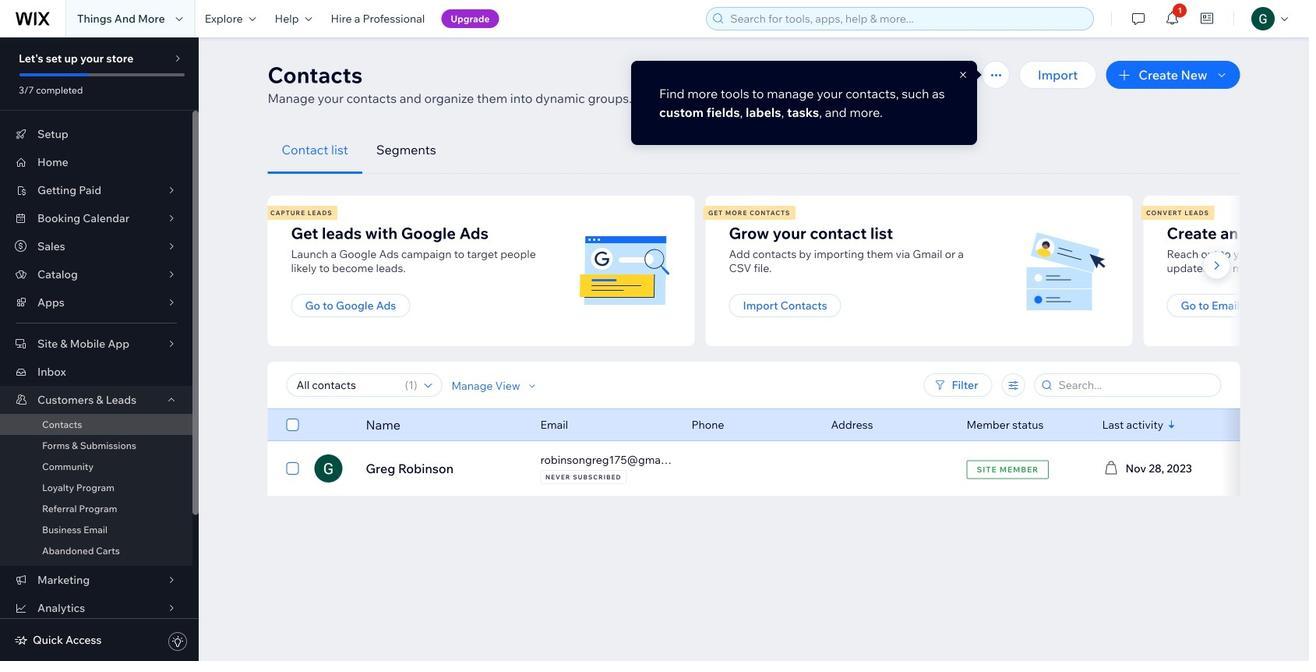 Task type: locate. For each thing, give the bounding box(es) containing it.
list
[[265, 196, 1310, 346]]

None checkbox
[[287, 459, 299, 478]]

None checkbox
[[287, 416, 299, 434]]

tab list
[[268, 126, 1241, 174]]

Search... field
[[1055, 374, 1217, 396]]



Task type: describe. For each thing, give the bounding box(es) containing it.
Unsaved view field
[[292, 374, 401, 396]]

Search for tools, apps, help & more... field
[[726, 8, 1089, 30]]

greg robinson image
[[315, 455, 343, 483]]

sidebar element
[[0, 37, 199, 661]]



Task type: vqa. For each thing, say whether or not it's contained in the screenshot.
MARKETING HOME on the left
no



